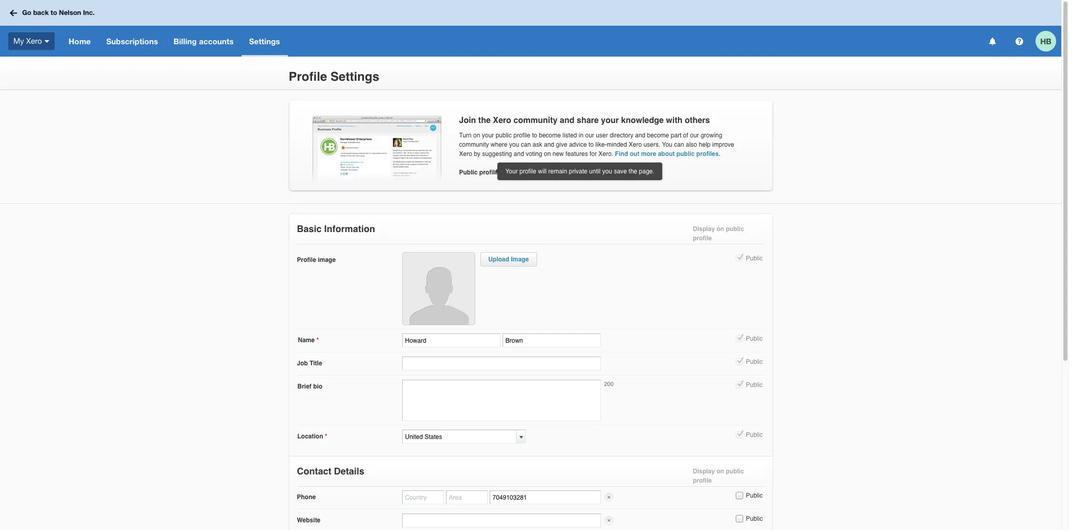 Task type: describe. For each thing, give the bounding box(es) containing it.
improve
[[713, 141, 735, 148]]

minded
[[607, 141, 627, 148]]

back
[[33, 8, 49, 17]]

on for information
[[717, 226, 725, 233]]

display for information
[[693, 226, 715, 233]]

page.
[[639, 168, 655, 175]]

in
[[579, 132, 584, 139]]

settings inside dropdown button
[[249, 37, 280, 46]]

on
[[514, 170, 522, 177]]

upload image
[[489, 256, 529, 263]]

contact details
[[297, 466, 365, 477]]

save
[[614, 168, 627, 175]]

basic
[[297, 224, 322, 234]]

about
[[658, 150, 675, 158]]

public profile
[[459, 169, 499, 176]]

public inside turn on your public profile to become listed in our user directory and become part of our growing community where you can ask and give advice to like-minded xero users. you can also help improve xero by suggesting and voting on new features for xero.
[[496, 132, 512, 139]]

turn
[[459, 132, 472, 139]]

remain
[[549, 168, 568, 175]]

2 our from the left
[[690, 132, 699, 139]]

voting
[[526, 150, 543, 158]]

information
[[324, 224, 375, 234]]

7 public button from the top
[[735, 515, 744, 524]]

image
[[511, 256, 529, 263]]

of
[[684, 132, 689, 139]]

my xero button
[[0, 26, 61, 57]]

location
[[298, 433, 323, 441]]

go
[[22, 8, 31, 17]]

share
[[577, 116, 599, 125]]

and up listed
[[560, 116, 575, 125]]

go back to nelson inc.
[[22, 8, 95, 17]]

upload image button
[[489, 256, 529, 263]]

by
[[474, 150, 481, 158]]

profile for profile settings
[[289, 70, 327, 84]]

0 vertical spatial the
[[479, 116, 491, 125]]

profile image
[[297, 257, 336, 264]]

Brief bio text field
[[402, 380, 601, 422]]

2 can from the left
[[675, 141, 685, 148]]

Last text field
[[503, 334, 601, 348]]

Number text field
[[490, 491, 601, 505]]

Name text field
[[402, 334, 501, 348]]

3 public button from the top
[[735, 358, 744, 367]]

home
[[69, 37, 91, 46]]

200
[[605, 381, 614, 388]]

xero.
[[599, 150, 614, 158]]

until
[[590, 168, 601, 175]]

my xero
[[13, 36, 42, 45]]

others
[[685, 116, 710, 125]]

subscriptions link
[[99, 26, 166, 57]]

turn on your public profile to become listed in our user directory and become part of our growing community where you can ask and give advice to like-minded xero users. you can also help improve xero by suggesting and voting on new features for xero.
[[459, 132, 735, 158]]

0 vertical spatial your
[[601, 116, 619, 125]]

also
[[686, 141, 698, 148]]

find out more about public profiles. link
[[615, 150, 721, 158]]

find out more about public profiles.
[[615, 150, 721, 158]]

basic information
[[297, 224, 375, 234]]

On button
[[502, 167, 511, 176]]

on for the
[[474, 132, 480, 139]]

go back to nelson inc. link
[[6, 4, 101, 22]]

off
[[538, 170, 546, 177]]

Location text field
[[402, 430, 517, 444]]

ask
[[533, 141, 543, 148]]

image
[[318, 257, 336, 264]]

Off button
[[526, 167, 536, 176]]

like-
[[596, 141, 607, 148]]

brief bio
[[298, 383, 323, 391]]

home link
[[61, 26, 99, 57]]

2 vertical spatial to
[[589, 141, 594, 148]]

1 our from the left
[[586, 132, 595, 139]]

and right ask
[[544, 141, 555, 148]]

for
[[590, 150, 597, 158]]

bio
[[313, 383, 323, 391]]

1 vertical spatial you
[[603, 168, 613, 175]]

advice
[[569, 141, 587, 148]]

listed
[[563, 132, 577, 139]]

contact
[[297, 466, 332, 477]]

name
[[298, 337, 315, 344]]

settings button
[[242, 26, 288, 57]]

features
[[566, 150, 588, 158]]

on for details
[[717, 468, 725, 476]]

accounts
[[199, 37, 234, 46]]

1 horizontal spatial the
[[629, 168, 638, 175]]

5 public button from the top
[[735, 431, 744, 440]]



Task type: locate. For each thing, give the bounding box(es) containing it.
1 become from the left
[[539, 132, 561, 139]]

on
[[474, 132, 480, 139], [544, 150, 551, 158], [717, 226, 725, 233], [717, 468, 725, 476]]

0 horizontal spatial the
[[479, 116, 491, 125]]

become up users.
[[648, 132, 670, 139]]

growing
[[701, 132, 723, 139]]

2 public button from the top
[[735, 334, 744, 344]]

0 horizontal spatial svg image
[[10, 10, 17, 16]]

join
[[459, 116, 476, 125]]

brief
[[298, 383, 312, 391]]

0 vertical spatial settings
[[249, 37, 280, 46]]

1 horizontal spatial your
[[601, 116, 619, 125]]

part
[[671, 132, 682, 139]]

1 horizontal spatial community
[[514, 116, 558, 125]]

with
[[666, 116, 683, 125]]

Area text field
[[446, 491, 488, 505]]

1 can from the left
[[521, 141, 531, 148]]

banner
[[0, 0, 1062, 57]]

2 display from the top
[[693, 468, 715, 476]]

0 vertical spatial you
[[510, 141, 520, 148]]

svg image right my xero
[[44, 40, 50, 43]]

navigation
[[61, 26, 983, 57]]

0 vertical spatial display on public profile
[[693, 226, 745, 242]]

give
[[556, 141, 568, 148]]

6 public button from the top
[[735, 492, 744, 501]]

will
[[538, 168, 547, 175]]

1 vertical spatial display on public profile
[[693, 468, 745, 485]]

the right save
[[629, 168, 638, 175]]

private
[[569, 168, 588, 175]]

your up where
[[482, 132, 494, 139]]

public
[[496, 132, 512, 139], [677, 150, 695, 158], [726, 226, 745, 233], [726, 468, 745, 476]]

xero inside my xero popup button
[[26, 36, 42, 45]]

out
[[630, 150, 640, 158]]

you right where
[[510, 141, 520, 148]]

0 horizontal spatial can
[[521, 141, 531, 148]]

the right join
[[479, 116, 491, 125]]

upload
[[489, 256, 510, 263]]

community up by
[[459, 141, 489, 148]]

and left voting
[[514, 150, 524, 158]]

0 vertical spatial profile
[[289, 70, 327, 84]]

find
[[615, 150, 629, 158]]

our right in
[[586, 132, 595, 139]]

job
[[297, 360, 308, 367]]

profile for profile image
[[297, 257, 316, 264]]

profile
[[289, 70, 327, 84], [297, 257, 316, 264]]

details
[[334, 466, 365, 477]]

display on public profile for contact details
[[693, 468, 745, 485]]

the
[[479, 116, 491, 125], [629, 168, 638, 175]]

user
[[596, 132, 608, 139]]

become up give
[[539, 132, 561, 139]]

your up user
[[601, 116, 619, 125]]

you right until
[[603, 168, 613, 175]]

2 display on public profile from the top
[[693, 468, 745, 485]]

xero up out
[[629, 141, 642, 148]]

0 horizontal spatial to
[[51, 8, 57, 17]]

0 horizontal spatial community
[[459, 141, 489, 148]]

display on public profile for basic information
[[693, 226, 745, 242]]

title
[[310, 360, 322, 367]]

you inside turn on your public profile to become listed in our user directory and become part of our growing community where you can ask and give advice to like-minded xero users. you can also help improve xero by suggesting and voting on new features for xero.
[[510, 141, 520, 148]]

nelson
[[59, 8, 81, 17]]

community up ask
[[514, 116, 558, 125]]

1 public button from the top
[[735, 254, 744, 263]]

1 display from the top
[[693, 226, 715, 233]]

banner containing hb
[[0, 0, 1062, 57]]

0 vertical spatial to
[[51, 8, 57, 17]]

Country text field
[[402, 491, 444, 505]]

1 horizontal spatial you
[[603, 168, 613, 175]]

your profile will remain private until you save the page.
[[506, 168, 655, 175]]

1 horizontal spatial to
[[532, 132, 538, 139]]

xero right my
[[26, 36, 42, 45]]

1 horizontal spatial svg image
[[1016, 37, 1024, 45]]

1 vertical spatial community
[[459, 141, 489, 148]]

inc.
[[83, 8, 95, 17]]

display for details
[[693, 468, 715, 476]]

1 horizontal spatial can
[[675, 141, 685, 148]]

billing accounts link
[[166, 26, 242, 57]]

new
[[553, 150, 564, 158]]

billing accounts
[[174, 37, 234, 46]]

public
[[459, 169, 478, 176], [746, 255, 763, 262], [746, 335, 763, 343], [746, 359, 763, 366], [746, 382, 763, 389], [746, 432, 763, 439], [746, 493, 763, 500], [746, 516, 763, 523]]

display
[[693, 226, 715, 233], [693, 468, 715, 476]]

job title
[[297, 360, 322, 367]]

display on public profile
[[693, 226, 745, 242], [693, 468, 745, 485]]

can left ask
[[521, 141, 531, 148]]

profile
[[514, 132, 531, 139], [520, 168, 537, 175], [480, 169, 499, 176], [693, 235, 712, 242], [693, 478, 712, 485]]

1 vertical spatial profile
[[297, 257, 316, 264]]

svg image left the hb at right top
[[1016, 37, 1024, 45]]

1 vertical spatial the
[[629, 168, 638, 175]]

2 become from the left
[[648, 132, 670, 139]]

help
[[699, 141, 711, 148]]

profile settings
[[289, 70, 380, 84]]

your inside turn on your public profile to become listed in our user directory and become part of our growing community where you can ask and give advice to like-minded xero users. you can also help improve xero by suggesting and voting on new features for xero.
[[482, 132, 494, 139]]

to up for at the right top
[[589, 141, 594, 148]]

suggesting
[[482, 150, 512, 158]]

0 horizontal spatial you
[[510, 141, 520, 148]]

community
[[514, 116, 558, 125], [459, 141, 489, 148]]

can down the part
[[675, 141, 685, 148]]

to
[[51, 8, 57, 17], [532, 132, 538, 139], [589, 141, 594, 148]]

1 vertical spatial svg image
[[990, 37, 996, 45]]

phone
[[297, 494, 316, 501]]

0 horizontal spatial svg image
[[44, 40, 50, 43]]

and up users.
[[635, 132, 646, 139]]

billing
[[174, 37, 197, 46]]

xero up where
[[493, 116, 512, 125]]

1 display on public profile from the top
[[693, 226, 745, 242]]

svg image
[[1016, 37, 1024, 45], [44, 40, 50, 43]]

1 vertical spatial to
[[532, 132, 538, 139]]

1 horizontal spatial svg image
[[990, 37, 996, 45]]

1 vertical spatial settings
[[331, 70, 380, 84]]

knowledge
[[622, 116, 664, 125]]

your
[[506, 168, 518, 175]]

Public button
[[735, 254, 744, 263], [735, 334, 744, 344], [735, 358, 744, 367], [735, 381, 744, 390], [735, 431, 744, 440], [735, 492, 744, 501], [735, 515, 744, 524]]

subscriptions
[[106, 37, 158, 46]]

1 vertical spatial your
[[482, 132, 494, 139]]

svg image inside go back to nelson inc. link
[[10, 10, 17, 16]]

our right of
[[690, 132, 699, 139]]

0 vertical spatial svg image
[[10, 10, 17, 16]]

1 horizontal spatial our
[[690, 132, 699, 139]]

0 horizontal spatial your
[[482, 132, 494, 139]]

navigation inside banner
[[61, 26, 983, 57]]

1 horizontal spatial settings
[[331, 70, 380, 84]]

1 vertical spatial display
[[693, 468, 715, 476]]

to right back
[[51, 8, 57, 17]]

to up ask
[[532, 132, 538, 139]]

0 horizontal spatial our
[[586, 132, 595, 139]]

community inside turn on your public profile to become listed in our user directory and become part of our growing community where you can ask and give advice to like-minded xero users. you can also help improve xero by suggesting and voting on new features for xero.
[[459, 141, 489, 148]]

1 horizontal spatial become
[[648, 132, 670, 139]]

0 vertical spatial community
[[514, 116, 558, 125]]

0 vertical spatial display
[[693, 226, 715, 233]]

2 horizontal spatial to
[[589, 141, 594, 148]]

more
[[642, 150, 657, 158]]

svg image
[[10, 10, 17, 16], [990, 37, 996, 45]]

None text field
[[402, 357, 601, 371], [402, 514, 601, 528], [402, 357, 601, 371], [402, 514, 601, 528]]

settings
[[249, 37, 280, 46], [331, 70, 380, 84]]

profile inside turn on your public profile to become listed in our user directory and become part of our growing community where you can ask and give advice to like-minded xero users. you can also help improve xero by suggesting and voting on new features for xero.
[[514, 132, 531, 139]]

svg image inside my xero popup button
[[44, 40, 50, 43]]

my
[[13, 36, 24, 45]]

website
[[297, 517, 321, 525]]

xero left by
[[459, 150, 472, 158]]

profiles.
[[697, 150, 721, 158]]

hb
[[1041, 36, 1052, 46]]

you
[[662, 141, 673, 148]]

directory
[[610, 132, 634, 139]]

our
[[586, 132, 595, 139], [690, 132, 699, 139]]

where
[[491, 141, 508, 148]]

xero
[[26, 36, 42, 45], [493, 116, 512, 125], [629, 141, 642, 148], [459, 150, 472, 158]]

0 horizontal spatial become
[[539, 132, 561, 139]]

and
[[560, 116, 575, 125], [635, 132, 646, 139], [544, 141, 555, 148], [514, 150, 524, 158]]

can
[[521, 141, 531, 148], [675, 141, 685, 148]]

hb button
[[1036, 26, 1062, 57]]

join the xero community and share your knowledge with others
[[459, 116, 710, 125]]

your
[[601, 116, 619, 125], [482, 132, 494, 139]]

users.
[[644, 141, 661, 148]]

0 horizontal spatial settings
[[249, 37, 280, 46]]

4 public button from the top
[[735, 381, 744, 390]]

navigation containing home
[[61, 26, 983, 57]]

become
[[539, 132, 561, 139], [648, 132, 670, 139]]



